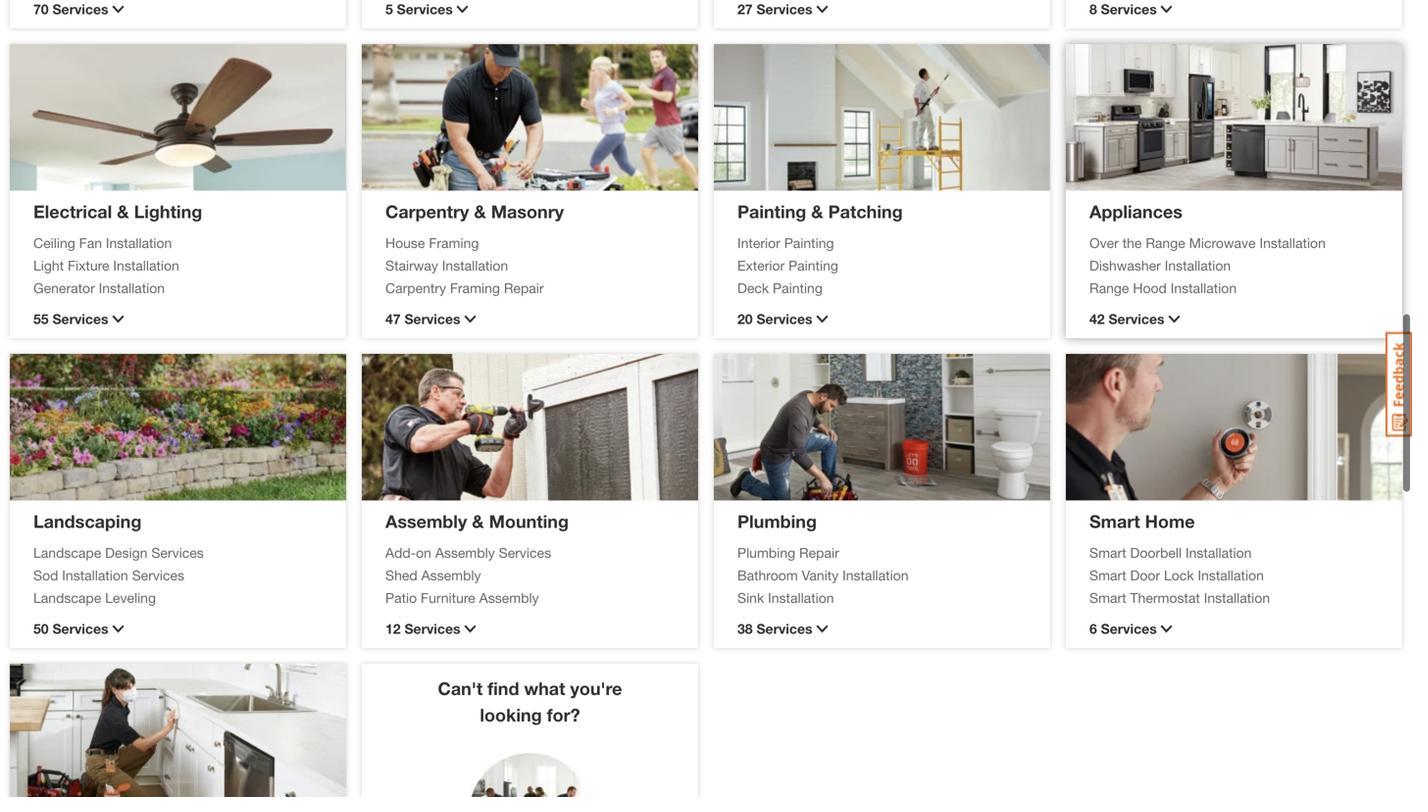 Task type: vqa. For each thing, say whether or not it's contained in the screenshot.
Range
yes



Task type: describe. For each thing, give the bounding box(es) containing it.
installation down vanity
[[768, 589, 834, 605]]

patio furniture assembly link
[[385, 587, 675, 607]]

plumbing for plumbing repair bathroom vanity installation sink installation
[[737, 544, 795, 560]]

installation down the smart door lock installation link
[[1204, 589, 1270, 605]]

lock
[[1164, 566, 1194, 582]]

light fixture installation link
[[33, 254, 323, 275]]

& for mounting
[[472, 510, 484, 531]]

installation inside landscape design services sod installation services landscape leveling
[[62, 566, 128, 582]]

installation down smart doorbell installation link
[[1198, 566, 1264, 582]]

sod
[[33, 566, 58, 582]]

38 services button
[[737, 618, 1027, 638]]

installation up the smart door lock installation link
[[1186, 544, 1252, 560]]

interior painting exterior painting deck painting
[[737, 234, 838, 295]]

sink
[[737, 589, 764, 605]]

generator
[[33, 279, 95, 295]]

plumbing for plumbing
[[737, 510, 817, 531]]

painting up interior
[[737, 200, 806, 221]]

services for 50 services
[[52, 620, 108, 636]]

plumbing repair bathroom vanity installation sink installation
[[737, 544, 909, 605]]

over
[[1089, 234, 1119, 250]]

patching
[[828, 200, 903, 221]]

& for lighting
[[117, 200, 129, 221]]

appliances
[[1089, 200, 1183, 221]]

landscaping
[[33, 510, 142, 531]]

installation down the ceiling fan installation 'link'
[[113, 256, 179, 273]]

services for 12 services
[[404, 620, 460, 636]]

add-on assembly services link
[[385, 542, 675, 562]]

deck
[[737, 279, 769, 295]]

over the range microwave installation link
[[1089, 232, 1379, 253]]

bathroom
[[737, 566, 798, 582]]

installation down dishwasher installation 'link'
[[1171, 279, 1237, 295]]

you're
[[570, 677, 622, 698]]

services up "sod installation services" link
[[151, 544, 204, 560]]

55 services
[[33, 310, 108, 326]]

services for 47 services
[[404, 310, 460, 326]]

landscape design services sod installation services landscape leveling
[[33, 544, 204, 605]]

microwave
[[1189, 234, 1256, 250]]

services down landscape design services link
[[132, 566, 184, 582]]

27 services button
[[737, 0, 1027, 19]]

5 services button
[[385, 0, 675, 19]]

assembly up on
[[385, 510, 467, 531]]

42
[[1089, 310, 1105, 326]]

services for 27 services
[[757, 0, 812, 16]]

8
[[1089, 0, 1097, 16]]

services for 5 services
[[397, 0, 453, 16]]

door
[[1130, 566, 1160, 582]]

repair inside house framing stairway installation carpentry framing repair
[[504, 279, 544, 295]]

plumbing repair link
[[737, 542, 1027, 562]]

carpentry inside house framing stairway installation carpentry framing repair
[[385, 279, 446, 295]]

services for 55 services
[[52, 310, 108, 326]]

fixture
[[68, 256, 109, 273]]

assembly up furniture
[[421, 566, 481, 582]]

1 carpentry from the top
[[385, 200, 469, 221]]

1 vertical spatial framing
[[450, 279, 500, 295]]

12
[[385, 620, 401, 636]]

70 services
[[33, 0, 108, 16]]

services for 42 services
[[1109, 310, 1165, 326]]

exterior
[[737, 256, 785, 273]]

12 services button
[[385, 618, 675, 638]]

stairway installation link
[[385, 254, 675, 275]]

patio
[[385, 589, 417, 605]]

deck painting link
[[737, 277, 1027, 298]]

27
[[737, 0, 753, 16]]

smart home link
[[1089, 510, 1195, 531]]

for?
[[547, 704, 580, 725]]

smart doorbell installation link
[[1089, 542, 1379, 562]]

services for 6 services
[[1101, 620, 1157, 636]]

assembly down shed assembly link
[[479, 589, 539, 605]]

looking
[[480, 704, 542, 725]]

thermostat
[[1130, 589, 1200, 605]]

what
[[524, 677, 565, 698]]

47 services
[[385, 310, 460, 326]]

sod installation services link
[[33, 564, 323, 585]]

20
[[737, 310, 753, 326]]

electrical & lighting link
[[33, 200, 202, 221]]

70 services button
[[33, 0, 323, 19]]

landscape leveling link
[[33, 587, 323, 607]]

painting & patching
[[737, 200, 903, 221]]

assembly down assembly & mounting link
[[435, 544, 495, 560]]

smart thermostat installation link
[[1089, 587, 1379, 607]]

interior painting link
[[737, 232, 1027, 253]]

painting & patching link
[[737, 200, 903, 221]]

installation inside house framing stairway installation carpentry framing repair
[[442, 256, 508, 273]]

50
[[33, 620, 49, 636]]

can't
[[438, 677, 483, 698]]

installation down electrical & lighting
[[106, 234, 172, 250]]

1 smart from the top
[[1089, 510, 1140, 531]]

ceiling fan installation link
[[33, 232, 323, 253]]

6 services button
[[1089, 618, 1379, 638]]

services for 38 services
[[757, 620, 812, 636]]

services inside the "add-on assembly services shed assembly patio furniture assembly"
[[499, 544, 551, 560]]

assembly & mounting
[[385, 510, 569, 531]]

8 services
[[1089, 0, 1157, 16]]

8 services button
[[1089, 0, 1379, 19]]

electrical & lighting
[[33, 200, 202, 221]]

installation down the "fixture"
[[99, 279, 165, 295]]

55
[[33, 310, 49, 326]]

interior
[[737, 234, 780, 250]]



Task type: locate. For each thing, give the bounding box(es) containing it.
design
[[105, 544, 148, 560]]

services right 27
[[757, 0, 812, 16]]

furniture
[[421, 589, 475, 605]]

landscape design services link
[[33, 542, 323, 562]]

landscape up 50 services
[[33, 589, 101, 605]]

masonry
[[491, 200, 564, 221]]

on
[[416, 544, 431, 560]]

ceiling fan installation light fixture installation generator installation
[[33, 234, 179, 295]]

12 services
[[385, 620, 460, 636]]

carpentry up house
[[385, 200, 469, 221]]

feedback link image
[[1386, 331, 1412, 437]]

landscape
[[33, 544, 101, 560], [33, 589, 101, 605]]

electrical
[[33, 200, 112, 221]]

1 vertical spatial repair
[[799, 544, 839, 560]]

repair inside plumbing repair bathroom vanity installation sink installation
[[799, 544, 839, 560]]

services right the 8
[[1101, 0, 1157, 16]]

house framing link
[[385, 232, 675, 253]]

assembly
[[385, 510, 467, 531], [435, 544, 495, 560], [421, 566, 481, 582], [479, 589, 539, 605]]

exterior painting link
[[737, 254, 1027, 275]]

carpentry down stairway
[[385, 279, 446, 295]]

range hood installation link
[[1089, 277, 1379, 298]]

& for masonry
[[474, 200, 486, 221]]

services right 20
[[757, 310, 812, 326]]

home
[[1145, 510, 1195, 531]]

1 vertical spatial range
[[1089, 279, 1129, 295]]

services down furniture
[[404, 620, 460, 636]]

framing down carpentry & masonry link
[[429, 234, 479, 250]]

plumbing inside plumbing repair bathroom vanity installation sink installation
[[737, 544, 795, 560]]

installation up dishwasher installation 'link'
[[1260, 234, 1326, 250]]

0 vertical spatial repair
[[504, 279, 544, 295]]

2 carpentry from the top
[[385, 279, 446, 295]]

0 vertical spatial range
[[1146, 234, 1185, 250]]

range
[[1146, 234, 1185, 250], [1089, 279, 1129, 295]]

installation
[[106, 234, 172, 250], [1260, 234, 1326, 250], [113, 256, 179, 273], [442, 256, 508, 273], [1165, 256, 1231, 273], [99, 279, 165, 295], [1171, 279, 1237, 295], [1186, 544, 1252, 560], [62, 566, 128, 582], [842, 566, 909, 582], [1198, 566, 1264, 582], [768, 589, 834, 605], [1204, 589, 1270, 605]]

mounting
[[489, 510, 569, 531]]

installation down design
[[62, 566, 128, 582]]

installation down carpentry & masonry link
[[442, 256, 508, 273]]

framing down stairway installation link
[[450, 279, 500, 295]]

70
[[33, 0, 49, 16]]

over the range microwave installation dishwasher installation range hood installation
[[1089, 234, 1326, 295]]

can't find what you're looking for?
[[438, 677, 622, 725]]

landscape up sod
[[33, 544, 101, 560]]

42 services
[[1089, 310, 1165, 326]]

carpentry & masonry link
[[385, 200, 564, 221]]

2 plumbing from the top
[[737, 544, 795, 560]]

services up shed assembly link
[[499, 544, 551, 560]]

lighting
[[134, 200, 202, 221]]

bathroom vanity installation link
[[737, 564, 1027, 585]]

& left mounting
[[472, 510, 484, 531]]

dishwasher installation link
[[1089, 254, 1379, 275]]

& left masonry on the left of page
[[474, 200, 486, 221]]

& left patching
[[811, 200, 823, 221]]

50 services
[[33, 620, 108, 636]]

services right the 50
[[52, 620, 108, 636]]

add-on assembly services shed assembly patio furniture assembly
[[385, 544, 551, 605]]

50 services button
[[33, 618, 323, 638]]

services down hood
[[1109, 310, 1165, 326]]

doorbell
[[1130, 544, 1182, 560]]

shed assembly link
[[385, 564, 675, 585]]

painting up 20 services
[[773, 279, 823, 295]]

house framing stairway installation carpentry framing repair
[[385, 234, 544, 295]]

& for patching
[[811, 200, 823, 221]]

5
[[385, 0, 393, 16]]

services for 70 services
[[52, 0, 108, 16]]

6
[[1089, 620, 1097, 636]]

range down dishwasher
[[1089, 279, 1129, 295]]

leveling
[[105, 589, 156, 605]]

1 plumbing from the top
[[737, 510, 817, 531]]

smart left door
[[1089, 566, 1126, 582]]

stairway
[[385, 256, 438, 273]]

installation down microwave at the top of page
[[1165, 256, 1231, 273]]

20 services button
[[737, 308, 1027, 329]]

installation down plumbing repair link
[[842, 566, 909, 582]]

2 landscape from the top
[[33, 589, 101, 605]]

vanity
[[802, 566, 839, 582]]

range right "the"
[[1146, 234, 1185, 250]]

smart down smart home link
[[1089, 544, 1126, 560]]

services right 47
[[404, 310, 460, 326]]

3 smart from the top
[[1089, 566, 1126, 582]]

repair
[[504, 279, 544, 295], [799, 544, 839, 560]]

smart up doorbell
[[1089, 510, 1140, 531]]

47
[[385, 310, 401, 326]]

services for 20 services
[[757, 310, 812, 326]]

plumbing link
[[737, 510, 817, 531]]

landscaping link
[[33, 510, 142, 531]]

shed
[[385, 566, 417, 582]]

services inside button
[[1101, 0, 1157, 16]]

services right 38
[[757, 620, 812, 636]]

services for 8 services
[[1101, 0, 1157, 16]]

repair down stairway installation link
[[504, 279, 544, 295]]

20 services
[[737, 310, 812, 326]]

0 vertical spatial plumbing
[[737, 510, 817, 531]]

5 services
[[385, 0, 453, 16]]

0 vertical spatial landscape
[[33, 544, 101, 560]]

0 vertical spatial carpentry
[[385, 200, 469, 221]]

services inside 'button'
[[52, 620, 108, 636]]

1 vertical spatial carpentry
[[385, 279, 446, 295]]

add-
[[385, 544, 416, 560]]

assembly & mounting link
[[385, 510, 569, 531]]

appliances link
[[1089, 200, 1183, 221]]

47 services button
[[385, 308, 675, 329]]

38 services
[[737, 620, 812, 636]]

services inside "button"
[[1109, 310, 1165, 326]]

6 services
[[1089, 620, 1157, 636]]

1 vertical spatial plumbing
[[737, 544, 795, 560]]

find
[[488, 677, 519, 698]]

& left lighting
[[117, 200, 129, 221]]

services right 6
[[1101, 620, 1157, 636]]

painting down painting & patching
[[784, 234, 834, 250]]

carpentry & masonry
[[385, 200, 564, 221]]

1 horizontal spatial range
[[1146, 234, 1185, 250]]

services
[[52, 0, 108, 16], [397, 0, 453, 16], [757, 0, 812, 16], [1101, 0, 1157, 16], [52, 310, 108, 326], [404, 310, 460, 326], [757, 310, 812, 326], [1109, 310, 1165, 326], [151, 544, 204, 560], [499, 544, 551, 560], [132, 566, 184, 582], [52, 620, 108, 636], [404, 620, 460, 636], [757, 620, 812, 636], [1101, 620, 1157, 636]]

services inside "button"
[[404, 620, 460, 636]]

1 vertical spatial landscape
[[33, 589, 101, 605]]

0 horizontal spatial repair
[[504, 279, 544, 295]]

27 services
[[737, 0, 812, 16]]

services right '70'
[[52, 0, 108, 16]]

fan
[[79, 234, 102, 250]]

0 horizontal spatial range
[[1089, 279, 1129, 295]]

0 vertical spatial framing
[[429, 234, 479, 250]]

smart door lock installation link
[[1089, 564, 1379, 585]]

1 horizontal spatial repair
[[799, 544, 839, 560]]

2 smart from the top
[[1089, 544, 1126, 560]]

framing
[[429, 234, 479, 250], [450, 279, 500, 295]]

hood
[[1133, 279, 1167, 295]]

services down generator
[[52, 310, 108, 326]]

ceiling
[[33, 234, 75, 250]]

dishwasher
[[1089, 256, 1161, 273]]

smart up 6
[[1089, 589, 1126, 605]]

4 smart from the top
[[1089, 589, 1126, 605]]

repair up vanity
[[799, 544, 839, 560]]

services right "5" at left top
[[397, 0, 453, 16]]

light
[[33, 256, 64, 273]]

painting right exterior at the top right of page
[[789, 256, 838, 273]]

sink installation link
[[737, 587, 1027, 607]]

1 landscape from the top
[[33, 544, 101, 560]]

house
[[385, 234, 425, 250]]



